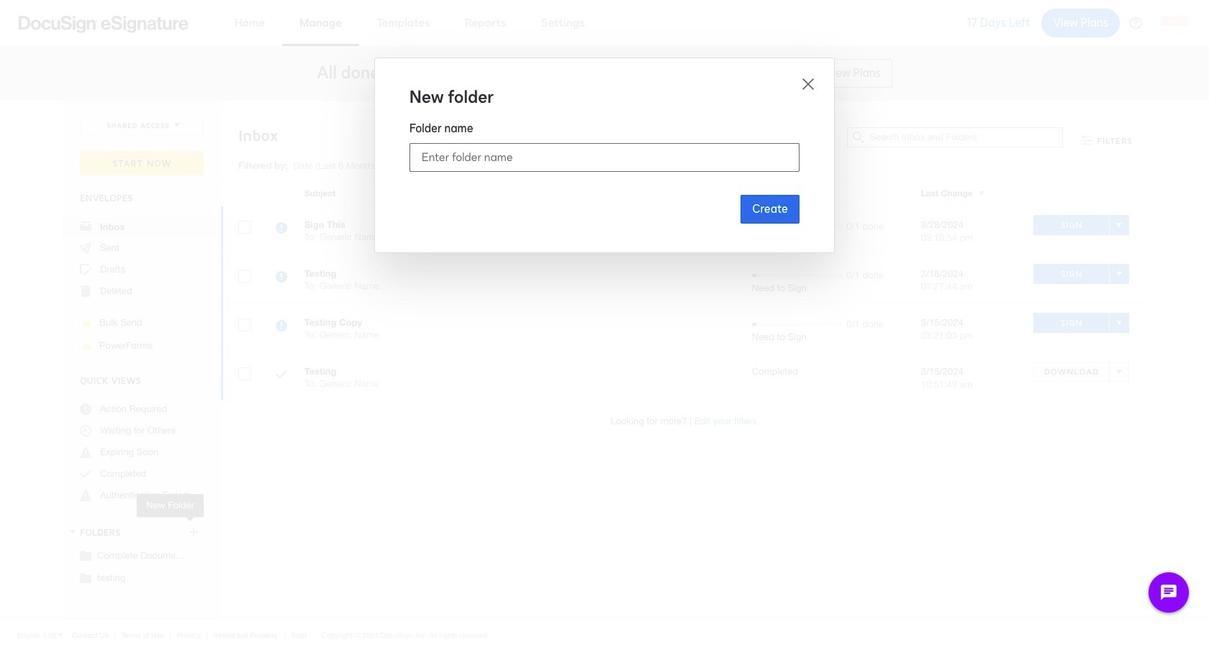 Task type: vqa. For each thing, say whether or not it's contained in the screenshot.
Secondary report detail actions group
no



Task type: locate. For each thing, give the bounding box(es) containing it.
0 vertical spatial lock image
[[78, 315, 96, 332]]

2 need to sign image from the top
[[276, 320, 287, 334]]

0 vertical spatial alert image
[[80, 447, 91, 459]]

1 vertical spatial folder image
[[80, 572, 91, 584]]

clock image
[[80, 426, 91, 437]]

view folders image
[[67, 527, 78, 538]]

need to sign image
[[276, 222, 287, 236], [276, 320, 287, 334]]

alert image
[[80, 447, 91, 459], [80, 490, 91, 502]]

draft image
[[80, 264, 91, 276]]

0 vertical spatial need to sign image
[[276, 222, 287, 236]]

need to sign image
[[276, 271, 287, 285]]

alert image up completed icon
[[80, 447, 91, 459]]

need to sign image up need to sign icon
[[276, 222, 287, 236]]

folder image
[[80, 550, 91, 562], [80, 572, 91, 584]]

completed image
[[276, 369, 287, 383]]

need to sign image up completed icon
[[276, 320, 287, 334]]

1 vertical spatial lock image
[[78, 338, 96, 355]]

1 vertical spatial need to sign image
[[276, 320, 287, 334]]

trash image
[[80, 286, 91, 297]]

Search Inbox and Folders text field
[[870, 128, 1063, 147]]

1 vertical spatial alert image
[[80, 490, 91, 502]]

lock image
[[78, 315, 96, 332], [78, 338, 96, 355]]

alert image down completed icon
[[80, 490, 91, 502]]

0 vertical spatial folder image
[[80, 550, 91, 562]]

1 need to sign image from the top
[[276, 222, 287, 236]]

2 folder image from the top
[[80, 572, 91, 584]]



Task type: describe. For each thing, give the bounding box(es) containing it.
more info region
[[0, 620, 1210, 651]]

Enter folder name text field
[[410, 144, 799, 171]]

1 lock image from the top
[[78, 315, 96, 332]]

completed image
[[80, 469, 91, 480]]

action required image
[[80, 404, 91, 415]]

2 alert image from the top
[[80, 490, 91, 502]]

2 lock image from the top
[[78, 338, 96, 355]]

sent image
[[80, 243, 91, 254]]

inbox image
[[80, 221, 91, 233]]

1 folder image from the top
[[80, 550, 91, 562]]

1 alert image from the top
[[80, 447, 91, 459]]

docusign esignature image
[[19, 15, 189, 33]]



